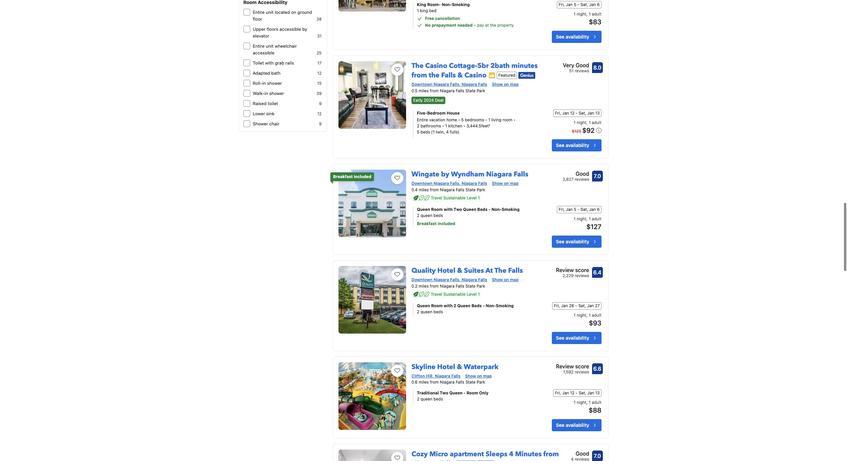 Task type: vqa. For each thing, say whether or not it's contained in the screenshot.
Downtown to the top
yes



Task type: describe. For each thing, give the bounding box(es) containing it.
breakfast included
[[333, 174, 372, 179]]

travel sustainable level 1 for &
[[431, 292, 480, 297]]

shower for walk-in shower
[[269, 91, 284, 96]]

apartment
[[450, 450, 484, 459]]

skyline
[[412, 363, 436, 372]]

kitchen
[[448, 123, 462, 129]]

deal
[[435, 98, 444, 103]]

availability for wingate by wyndham niagara falls
[[566, 239, 589, 245]]

7.0 for scored 7.0 element corresponding to bottommost good element
[[594, 453, 601, 460]]

downtown for quality hotel & suites at the falls
[[412, 277, 433, 282]]

free cancellation
[[425, 16, 460, 21]]

traditional two queen - room only 2 queen beds
[[417, 391, 489, 402]]

featured
[[499, 73, 516, 78]]

review score 2,229 reviews
[[556, 267, 589, 278]]

1 horizontal spatial the
[[490, 23, 496, 28]]

in for roll-
[[262, 81, 266, 86]]

scored 6.6 element
[[592, 364, 603, 374]]

sustainable for wyndham
[[444, 195, 466, 201]]

floor
[[253, 16, 262, 22]]

12 down 39
[[317, 111, 322, 116]]

adult inside 1 night , 1 adult $83
[[592, 11, 602, 16]]

ground
[[298, 9, 312, 15]]

queen down "0.4 miles from niagara falls state park"
[[463, 207, 476, 212]]

state for niagara
[[466, 187, 476, 192]]

show for suites
[[492, 277, 503, 282]]

wingate by wyndham niagara falls
[[412, 170, 529, 179]]

elevator
[[253, 33, 269, 39]]

, for quality hotel & suites at the falls
[[587, 313, 588, 318]]

2 night from the top
[[577, 120, 587, 125]]

lower
[[253, 111, 265, 116]]

from for 7.0
[[430, 187, 439, 192]]

niagara inside cozy micro apartment sleeps 4 minutes from niagara falls
[[412, 460, 438, 461]]

smoking for niagara
[[502, 207, 520, 212]]

smoking for suites
[[496, 303, 514, 308]]

clifton hill, niagara falls
[[412, 374, 461, 379]]

1 see availability link from the top
[[552, 31, 602, 43]]

at
[[485, 23, 489, 28]]

travel for wingate
[[431, 195, 442, 201]]

39
[[317, 91, 322, 96]]

grab
[[275, 60, 284, 66]]

show on map for niagara
[[492, 181, 519, 186]]

sink
[[266, 111, 275, 116]]

house
[[447, 111, 460, 116]]

wingate by wyndham niagara falls link
[[412, 167, 529, 179]]

queen down 0.2
[[417, 303, 430, 308]]

by inside upper floors accessible by elevator
[[302, 26, 307, 32]]

hotel for skyline
[[437, 363, 455, 372]]

fri, for skyline hotel & waterpark
[[555, 391, 561, 396]]

12 up 1 night , 1 adult
[[570, 111, 575, 116]]

1 night , 1 adult $127
[[574, 216, 602, 231]]

1 night , 1 adult $88
[[574, 400, 602, 415]]

51
[[569, 68, 574, 73]]

prepayment
[[432, 23, 457, 28]]

1 horizontal spatial casino
[[465, 71, 487, 80]]

& inside the casino cottage-5br 2bath minutes from the falls & casino
[[458, 71, 463, 80]]

reviews for 6.6
[[575, 370, 589, 375]]

• up twin,
[[442, 123, 444, 129]]

early 2024 deal
[[413, 98, 444, 103]]

queen down 0.2 miles from niagara falls state park
[[458, 303, 471, 308]]

4 inside five-bedroom house entire vacation home • 5 bedrooms • 1 living room • 2 bathrooms • 1 kitchen • 3,444.5feet² 5 beds (1 twin, 4 fulls)
[[446, 130, 449, 135]]

bath
[[271, 70, 281, 76]]

fri, jan 5 - sat, jan 6 for $127
[[559, 207, 600, 212]]

non- for wyndham
[[492, 207, 502, 212]]

5 up 1 night , 1 adult $127
[[574, 207, 577, 212]]

state for suites
[[466, 284, 476, 289]]

walk-
[[253, 91, 265, 96]]

king
[[420, 8, 428, 13]]

1 downtown niagara falls, niagara falls from the top
[[412, 82, 487, 87]]

room-
[[427, 2, 441, 7]]

chair
[[269, 121, 279, 127]]

, for wingate by wyndham niagara falls
[[587, 216, 588, 222]]

• up kitchen
[[458, 117, 460, 122]]

free
[[425, 16, 434, 21]]

1 see from the top
[[556, 34, 565, 39]]

1 night , 1 adult
[[574, 120, 602, 125]]

quality
[[412, 266, 436, 275]]

2,827
[[563, 177, 574, 182]]

very
[[563, 62, 575, 68]]

0.2
[[412, 284, 418, 289]]

1 state from the top
[[466, 88, 476, 93]]

queen down '0.4'
[[417, 207, 430, 212]]

5 left (1
[[417, 130, 420, 135]]

• up 3,444.5feet² on the right
[[485, 117, 487, 122]]

toilet
[[253, 60, 264, 66]]

upper floors accessible by elevator
[[253, 26, 307, 39]]

shower for roll-in shower
[[267, 81, 282, 86]]

beds for suites
[[472, 303, 482, 308]]

room for wingate
[[431, 207, 443, 212]]

hotel for quality
[[438, 266, 456, 275]]

queen room with two queen beds - non-smoking link
[[417, 207, 531, 213]]

2,229
[[563, 273, 574, 278]]

sat, for skyline hotel & waterpark
[[579, 391, 586, 396]]

on inside entire unit located on ground floor
[[291, 9, 296, 15]]

falls, for wyndham
[[450, 181, 461, 186]]

bathrooms
[[421, 123, 441, 129]]

0 vertical spatial with
[[265, 60, 274, 66]]

2 inside traditional two queen - room only 2 queen beds
[[417, 397, 420, 402]]

queen room with 2 queen beds - non-smoking link
[[417, 303, 531, 309]]

five-bedroom house link
[[417, 110, 531, 116]]

beds for niagara
[[478, 207, 488, 212]]

2 down 0.2 miles from niagara falls state park
[[454, 303, 456, 308]]

see availability for skyline hotel & waterpark
[[556, 423, 589, 428]]

very good 51 reviews
[[563, 62, 589, 73]]

only
[[479, 391, 489, 396]]

0 vertical spatial smoking
[[452, 2, 470, 7]]

quality hotel & suites at the falls
[[412, 266, 523, 275]]

sustainable for &
[[444, 292, 466, 297]]

$93
[[589, 319, 602, 327]]

adapted
[[253, 70, 270, 76]]

unit for located
[[266, 9, 274, 15]]

2 down 0.2
[[417, 309, 420, 314]]

6 for $83
[[597, 2, 600, 7]]

suites
[[464, 266, 484, 275]]

good for good
[[576, 451, 589, 457]]

wheelchair
[[275, 43, 297, 49]]

queen room with 2 queen beds - non-smoking 2 queen beds
[[417, 303, 514, 314]]

sleeps
[[486, 450, 508, 459]]

reviews inside good 2,827 reviews
[[575, 177, 589, 182]]

lower sink
[[253, 111, 275, 116]]

room for quality
[[431, 303, 443, 308]]

1 king bed
[[417, 8, 437, 13]]

13 for five-bedroom house entire vacation home • 5 bedrooms • 1 living room • 2 bathrooms • 1 kitchen • 3,444.5feet² 5 beds (1 twin, 4 fulls)
[[596, 111, 600, 116]]

27
[[595, 303, 600, 308]]

see for quality hotel & suites at the falls
[[556, 335, 565, 341]]

beds inside queen room with 2 queen beds - non-smoking 2 queen beds
[[434, 309, 443, 314]]

wingate
[[412, 170, 440, 179]]

from inside the casino cottage-5br 2bath minutes from the falls & casino
[[412, 71, 427, 80]]

38
[[317, 17, 322, 22]]

five-
[[417, 111, 427, 116]]

from for 8.0
[[430, 88, 439, 93]]

queen inside traditional two queen - room only 2 queen beds
[[421, 397, 433, 402]]

$92
[[583, 126, 595, 134]]

rails
[[286, 60, 294, 66]]

0 vertical spatial casino
[[425, 61, 447, 70]]

sat, for wingate by wyndham niagara falls
[[581, 207, 588, 212]]

level for wyndham
[[467, 195, 477, 201]]

beds inside traditional two queen - room only 2 queen beds
[[434, 397, 443, 402]]

show down featured
[[492, 82, 503, 87]]

roll-in shower
[[253, 81, 282, 86]]

quality hotel & suites at the falls link
[[412, 263, 523, 275]]

, for skyline hotel & waterpark
[[587, 400, 588, 405]]

fri, jan 12 - sat, jan 13 for five-bedroom house entire vacation home • 5 bedrooms • 1 living room • 2 bathrooms • 1 kitchen • 3,444.5feet² 5 beds (1 twin, 4 fulls)
[[555, 111, 600, 116]]

adult for wingate by wyndham niagara falls
[[592, 216, 602, 222]]

5 up kitchen
[[461, 117, 464, 122]]

• right kitchen
[[464, 123, 466, 129]]

map for quality hotel & suites at the falls
[[510, 277, 519, 282]]

6.4
[[594, 270, 602, 276]]

31
[[317, 33, 322, 39]]

falls inside wingate by wyndham niagara falls link
[[514, 170, 529, 179]]

1 horizontal spatial by
[[441, 170, 450, 179]]

room
[[503, 117, 513, 122]]

queen inside traditional two queen - room only 2 queen beds
[[450, 391, 463, 396]]

two inside "queen room with two queen beds - non-smoking 2 queen beds breakfast included"
[[454, 207, 462, 212]]

cozy micro apartment sleeps 4 minutes from niagara falls link
[[412, 447, 559, 461]]

bedrooms
[[465, 117, 484, 122]]

12 up 1 night , 1 adult $88
[[570, 391, 575, 396]]

fri, for wingate by wyndham niagara falls
[[559, 207, 565, 212]]

quality hotel & suites at the falls image
[[339, 266, 406, 334]]

the casino cottage-5br 2bath minutes from the falls & casino
[[412, 61, 538, 80]]

adult for quality hotel & suites at the falls
[[592, 313, 602, 318]]

level for &
[[467, 292, 477, 297]]

miles for quality
[[419, 284, 429, 289]]

2 see availability link from the top
[[552, 139, 602, 152]]

property
[[498, 23, 514, 28]]

, inside 1 night , 1 adult $83
[[587, 11, 588, 16]]

good inside very good 51 reviews
[[576, 62, 589, 68]]

(1
[[431, 130, 435, 135]]

at
[[486, 266, 493, 275]]

fulls)
[[450, 130, 460, 135]]

0.4
[[412, 187, 418, 192]]

score for quality hotel & suites at the falls
[[576, 267, 589, 273]]

clifton
[[412, 374, 425, 379]]

scored 7.0 element for bottommost good element
[[592, 451, 603, 461]]

see availability for wingate by wyndham niagara falls
[[556, 239, 589, 245]]

12 up 15
[[317, 71, 322, 76]]

0 horizontal spatial breakfast
[[333, 174, 353, 179]]

fri, jan 26 - sat, jan 27
[[554, 303, 600, 308]]

entire for entire unit located on ground floor
[[253, 9, 265, 15]]

park for suites
[[477, 284, 485, 289]]

cancellation
[[435, 16, 460, 21]]



Task type: locate. For each thing, give the bounding box(es) containing it.
see availability down 1 night , 1 adult $88
[[556, 423, 589, 428]]

13 up 1 night , 1 adult
[[596, 111, 600, 116]]

living
[[492, 117, 502, 122]]

8.0
[[594, 65, 602, 71]]

2 see availability from the top
[[556, 142, 589, 148]]

1 night , 1 adult $83
[[574, 11, 602, 26]]

early
[[413, 98, 423, 103]]

2 miles from the top
[[419, 187, 429, 192]]

3 night from the top
[[577, 216, 587, 222]]

2 vertical spatial downtown
[[412, 277, 433, 282]]

reviews
[[575, 68, 589, 73], [575, 177, 589, 182], [575, 273, 589, 278], [575, 370, 589, 375]]

0 vertical spatial non-
[[442, 2, 452, 7]]

0 horizontal spatial by
[[302, 26, 307, 32]]

falls inside cozy micro apartment sleeps 4 minutes from niagara falls
[[439, 460, 454, 461]]

3 downtown niagara falls, niagara falls from the top
[[412, 277, 487, 282]]

1 vertical spatial fri, jan 12 - sat, jan 13
[[555, 391, 600, 396]]

park
[[477, 88, 485, 93], [477, 187, 485, 192], [477, 284, 485, 289], [477, 380, 485, 385]]

queen inside "queen room with two queen beds - non-smoking 2 queen beds breakfast included"
[[421, 213, 433, 218]]

7.0 for scored 7.0 element for good element to the top
[[594, 173, 601, 179]]

micro
[[430, 450, 448, 459]]

1 vertical spatial 7.0
[[594, 453, 601, 460]]

1 horizontal spatial included
[[438, 221, 455, 226]]

fri, jan 5 - sat, jan 6 up 1 night , 1 adult $127
[[559, 207, 600, 212]]

entire unit wheelchair accessible
[[253, 43, 297, 55]]

4 state from the top
[[466, 380, 476, 385]]

1 vertical spatial scored 7.0 element
[[592, 451, 603, 461]]

queen
[[417, 207, 430, 212], [463, 207, 476, 212], [417, 303, 430, 308], [458, 303, 471, 308], [450, 391, 463, 396]]

entire inside five-bedroom house entire vacation home • 5 bedrooms • 1 living room • 2 bathrooms • 1 kitchen • 3,444.5feet² 5 beds (1 twin, 4 fulls)
[[417, 117, 428, 122]]

1 vertical spatial in
[[265, 91, 268, 96]]

0 vertical spatial entire
[[253, 9, 265, 15]]

downtown for wingate by wyndham niagara falls
[[412, 181, 433, 186]]

beds
[[421, 130, 430, 135], [434, 213, 443, 218], [434, 309, 443, 314], [434, 397, 443, 402]]

the right at
[[490, 23, 496, 28]]

13
[[596, 111, 600, 116], [596, 391, 600, 396]]

hotel
[[438, 266, 456, 275], [437, 363, 455, 372]]

0 vertical spatial review
[[556, 267, 574, 273]]

traditional two queen - room only link
[[417, 391, 531, 397]]

0 vertical spatial included
[[354, 174, 372, 179]]

skyline hotel & waterpark
[[412, 363, 499, 372]]

falls, up 0.2 miles from niagara falls state park
[[450, 277, 461, 282]]

0 vertical spatial good
[[576, 62, 589, 68]]

5 night from the top
[[577, 400, 587, 405]]

$125
[[572, 129, 582, 134]]

availability down 1 night , 1 adult $93
[[566, 335, 589, 341]]

beds inside five-bedroom house entire vacation home • 5 bedrooms • 1 living room • 2 bathrooms • 1 kitchen • 3,444.5feet² 5 beds (1 twin, 4 fulls)
[[421, 130, 430, 135]]

floors
[[267, 26, 278, 32]]

3 falls, from the top
[[450, 277, 461, 282]]

vacation
[[429, 117, 445, 122]]

from down clifton hill, niagara falls
[[430, 380, 439, 385]]

2 unit from the top
[[266, 43, 274, 49]]

adult
[[592, 11, 602, 16], [592, 120, 602, 125], [592, 216, 602, 222], [592, 313, 602, 318], [592, 400, 602, 405]]

with for wingate
[[444, 207, 453, 212]]

show on map
[[492, 82, 519, 87], [492, 181, 519, 186], [492, 277, 519, 282], [465, 374, 492, 379]]

two inside traditional two queen - room only 2 queen beds
[[440, 391, 448, 396]]

score inside review score 1,592 reviews
[[576, 364, 589, 370]]

0 vertical spatial the
[[490, 23, 496, 28]]

2 vertical spatial downtown niagara falls, niagara falls
[[412, 277, 487, 282]]

reviews for 8.0
[[575, 68, 589, 73]]

sat, up 1 night , 1 adult
[[579, 111, 586, 116]]

4 right twin,
[[446, 130, 449, 135]]

1 vertical spatial fri, jan 5 - sat, jan 6
[[559, 207, 600, 212]]

1 see availability from the top
[[556, 34, 589, 39]]

travel sustainable level 1 down 0.2 miles from niagara falls state park
[[431, 292, 480, 297]]

from down wingate
[[430, 187, 439, 192]]

travel sustainable level 1
[[431, 195, 480, 201], [431, 292, 480, 297]]

1 queen from the top
[[421, 213, 433, 218]]

1 horizontal spatial 4
[[509, 450, 514, 459]]

1 vertical spatial travel sustainable level 1
[[431, 292, 480, 297]]

1 vertical spatial breakfast
[[417, 221, 437, 226]]

review inside review score 1,592 reviews
[[556, 364, 574, 370]]

reviews inside review score 1,592 reviews
[[575, 370, 589, 375]]

1 review from the top
[[556, 267, 574, 273]]

adult for skyline hotel & waterpark
[[592, 400, 602, 405]]

2 inside "queen room with two queen beds - non-smoking 2 queen beds breakfast included"
[[417, 213, 420, 218]]

night inside 1 night , 1 adult $88
[[577, 400, 587, 405]]

1 vertical spatial good
[[576, 171, 589, 177]]

reviews for 6.4
[[575, 273, 589, 278]]

from for 6.4
[[430, 284, 439, 289]]

3 see availability link from the top
[[552, 236, 602, 248]]

0 horizontal spatial accessible
[[253, 50, 274, 55]]

with left the grab
[[265, 60, 274, 66]]

- inside queen room with 2 queen beds - non-smoking 2 queen beds
[[483, 303, 485, 308]]

1 13 from the top
[[596, 111, 600, 116]]

the up 0.5 miles from niagara falls state park
[[429, 71, 440, 80]]

1 falls, from the top
[[450, 82, 461, 87]]

1 vertical spatial sustainable
[[444, 292, 466, 297]]

, inside 1 night , 1 adult $127
[[587, 216, 588, 222]]

0 vertical spatial hotel
[[438, 266, 456, 275]]

falls, for &
[[450, 277, 461, 282]]

1 reviews from the top
[[575, 68, 589, 73]]

show for niagara
[[492, 181, 503, 186]]

review left 6.4
[[556, 267, 574, 273]]

sustainable down 0.2 miles from niagara falls state park
[[444, 292, 466, 297]]

availability down 1 night , 1 adult $83
[[566, 34, 589, 39]]

fri, for quality hotel & suites at the falls
[[554, 303, 560, 308]]

adult up '$127'
[[592, 216, 602, 222]]

1 vertical spatial shower
[[269, 91, 284, 96]]

1 sustainable from the top
[[444, 195, 466, 201]]

sat, for quality hotel & suites at the falls
[[579, 303, 586, 308]]

waterpark
[[464, 363, 499, 372]]

0 vertical spatial 13
[[596, 111, 600, 116]]

toilet with grab rails
[[253, 60, 294, 66]]

state up the traditional two queen - room only link
[[466, 380, 476, 385]]

2 good from the top
[[576, 171, 589, 177]]

1 vertical spatial unit
[[266, 43, 274, 49]]

0 vertical spatial falls,
[[450, 82, 461, 87]]

show on map for suites
[[492, 277, 519, 282]]

very good element
[[563, 61, 589, 69]]

2 travel from the top
[[431, 292, 442, 297]]

2 vertical spatial smoking
[[496, 303, 514, 308]]

see availability link down 1 night , 1 adult $127
[[552, 236, 602, 248]]

0 vertical spatial in
[[262, 81, 266, 86]]

park down wingate by wyndham niagara falls
[[477, 187, 485, 192]]

1 park from the top
[[477, 88, 485, 93]]

13 for traditional two queen - room only 2 queen beds
[[596, 391, 600, 396]]

& up 0.6 miles from niagara falls state park
[[457, 363, 462, 372]]

state down wingate by wyndham niagara falls
[[466, 187, 476, 192]]

9 for raised toilet
[[319, 101, 322, 106]]

hotel up 0.2 miles from niagara falls state park
[[438, 266, 456, 275]]

show down the waterpark
[[465, 374, 476, 379]]

entire unit located on ground floor
[[253, 9, 312, 22]]

1 horizontal spatial breakfast
[[417, 221, 437, 226]]

5 see availability from the top
[[556, 423, 589, 428]]

1 level from the top
[[467, 195, 477, 201]]

night for wingate by wyndham niagara falls
[[577, 216, 587, 222]]

2 left bathrooms
[[417, 123, 420, 129]]

–
[[474, 23, 476, 28]]

1 vertical spatial two
[[440, 391, 448, 396]]

entire
[[253, 9, 265, 15], [253, 43, 265, 49], [417, 117, 428, 122]]

0 vertical spatial the
[[412, 61, 424, 70]]

3 queen from the top
[[421, 397, 433, 402]]

on for quality hotel & suites at the falls
[[504, 277, 509, 282]]

map for wingate by wyndham niagara falls
[[510, 181, 519, 186]]

see for skyline hotel & waterpark
[[556, 423, 565, 428]]

sat, right the 26
[[579, 303, 586, 308]]

3 miles from the top
[[419, 284, 429, 289]]

1 vertical spatial score
[[576, 364, 589, 370]]

0 vertical spatial room
[[431, 207, 443, 212]]

two
[[454, 207, 462, 212], [440, 391, 448, 396]]

from inside cozy micro apartment sleeps 4 minutes from niagara falls
[[544, 450, 559, 459]]

adult inside 1 night , 1 adult $93
[[592, 313, 602, 318]]

downtown down wingate
[[412, 181, 433, 186]]

miles for wingate
[[419, 187, 429, 192]]

5 , from the top
[[587, 400, 588, 405]]

0 vertical spatial queen
[[421, 213, 433, 218]]

review inside review score 2,229 reviews
[[556, 267, 574, 273]]

park for niagara
[[477, 187, 485, 192]]

2 fri, jan 12 - sat, jan 13 from the top
[[555, 391, 600, 396]]

2 see from the top
[[556, 142, 565, 148]]

0 vertical spatial accessible
[[280, 26, 301, 32]]

1 vertical spatial &
[[457, 266, 463, 275]]

sustainable
[[444, 195, 466, 201], [444, 292, 466, 297]]

included inside "queen room with two queen beds - non-smoking 2 queen beds breakfast included"
[[438, 221, 455, 226]]

1 night from the top
[[577, 11, 587, 16]]

falls,
[[450, 82, 461, 87], [450, 181, 461, 186], [450, 277, 461, 282]]

1 vertical spatial room
[[431, 303, 443, 308]]

night for quality hotel & suites at the falls
[[577, 313, 587, 318]]

unit for wheelchair
[[266, 43, 274, 49]]

the right at
[[495, 266, 507, 275]]

0 vertical spatial travel
[[431, 195, 442, 201]]

score right 2,229
[[576, 267, 589, 273]]

two down 0.6 miles from niagara falls state park
[[440, 391, 448, 396]]

2 review from the top
[[556, 364, 574, 370]]

1 vertical spatial accessible
[[253, 50, 274, 55]]

by up "0.4 miles from niagara falls state park"
[[441, 170, 450, 179]]

level up "queen room with two queen beds - non-smoking" link
[[467, 195, 477, 201]]

shower
[[267, 81, 282, 86], [269, 91, 284, 96]]

the casino cottage-5br 2bath minutes from the falls & casino image
[[339, 61, 406, 129]]

downtown niagara falls, niagara falls for hotel
[[412, 277, 487, 282]]

in up raised toilet
[[265, 91, 268, 96]]

1 fri, jan 12 - sat, jan 13 from the top
[[555, 111, 600, 116]]

0 vertical spatial good element
[[563, 170, 589, 178]]

smoking inside "queen room with two queen beds - non-smoking 2 queen beds breakfast included"
[[502, 207, 520, 212]]

room inside "queen room with two queen beds - non-smoking 2 queen beds breakfast included"
[[431, 207, 443, 212]]

- inside "queen room with two queen beds - non-smoking 2 queen beds breakfast included"
[[489, 207, 491, 212]]

sat, up 1 night , 1 adult $127
[[581, 207, 588, 212]]

0 horizontal spatial 4
[[446, 130, 449, 135]]

with inside "queen room with two queen beds - non-smoking 2 queen beds breakfast included"
[[444, 207, 453, 212]]

pay
[[477, 23, 484, 28]]

walk-in shower
[[253, 91, 284, 96]]

2 vertical spatial non-
[[486, 303, 496, 308]]

non- inside queen room with 2 queen beds - non-smoking 2 queen beds
[[486, 303, 496, 308]]

minutes
[[515, 450, 542, 459]]

5 see from the top
[[556, 423, 565, 428]]

jan
[[566, 2, 573, 7], [589, 2, 596, 7], [562, 111, 569, 116], [588, 111, 594, 116], [566, 207, 573, 212], [589, 207, 596, 212], [561, 303, 568, 308], [587, 303, 594, 308], [562, 391, 569, 396], [588, 391, 594, 396]]

1 vertical spatial entire
[[253, 43, 265, 49]]

skyline hotel & waterpark image
[[339, 363, 406, 430]]

entire down elevator
[[253, 43, 265, 49]]

queen down 0.2 miles from niagara falls state park
[[421, 309, 433, 314]]

the up 0.5
[[412, 61, 424, 70]]

park for waterpark
[[477, 380, 485, 385]]

3 , from the top
[[587, 216, 588, 222]]

1 vertical spatial queen
[[421, 309, 433, 314]]

4 availability from the top
[[566, 335, 589, 341]]

review for quality hotel & suites at the falls
[[556, 267, 574, 273]]

2 adult from the top
[[592, 120, 602, 125]]

miles right '0.4'
[[419, 187, 429, 192]]

sat, up 1 night , 1 adult $88
[[579, 391, 586, 396]]

6 up 1 night , 1 adult $127
[[597, 207, 600, 212]]

review left 6.6
[[556, 364, 574, 370]]

1 good from the top
[[576, 62, 589, 68]]

1 vertical spatial included
[[438, 221, 455, 226]]

cozy micro apartment sleeps 4 minutes from niagara falls
[[412, 450, 559, 461]]

1 miles from the top
[[419, 88, 429, 93]]

reviews right 2,827
[[575, 177, 589, 182]]

reviews inside very good 51 reviews
[[575, 68, 589, 73]]

with inside queen room with 2 queen beds - non-smoking 2 queen beds
[[444, 303, 453, 308]]

0 vertical spatial unit
[[266, 9, 274, 15]]

1 scored 7.0 element from the top
[[592, 171, 603, 182]]

see availability down the $125
[[556, 142, 589, 148]]

1 review score element from the top
[[556, 266, 589, 274]]

25
[[317, 50, 322, 55]]

2 inside five-bedroom house entire vacation home • 5 bedrooms • 1 living room • 2 bathrooms • 1 kitchen • 3,444.5feet² 5 beds (1 twin, 4 fulls)
[[417, 123, 420, 129]]

traditional
[[417, 391, 439, 396]]

this property is part of our preferred partner program. it's committed to providing excellent service and good value. it'll pay us a higher commission if you make a booking. image
[[489, 72, 496, 79], [489, 72, 496, 79]]

park down the casino cottage-5br 2bath minutes from the falls & casino
[[477, 88, 485, 93]]

night inside 1 night , 1 adult $83
[[577, 11, 587, 16]]

park up 'only'
[[477, 380, 485, 385]]

5 see availability link from the top
[[552, 420, 602, 432]]

the inside the casino cottage-5br 2bath minutes from the falls & casino
[[429, 71, 440, 80]]

adult inside 1 night , 1 adult $88
[[592, 400, 602, 405]]

breakfast inside "queen room with two queen beds - non-smoking 2 queen beds breakfast included"
[[417, 221, 437, 226]]

2 travel sustainable level 1 from the top
[[431, 292, 480, 297]]

adult up $93
[[592, 313, 602, 318]]

2 reviews from the top
[[575, 177, 589, 182]]

niagara
[[434, 82, 449, 87], [462, 82, 477, 87], [440, 88, 455, 93], [486, 170, 512, 179], [434, 181, 449, 186], [462, 181, 477, 186], [440, 187, 455, 192], [434, 277, 449, 282], [462, 277, 477, 282], [440, 284, 455, 289], [435, 374, 450, 379], [440, 380, 455, 385], [412, 460, 438, 461]]

adult up "$92"
[[592, 120, 602, 125]]

3 state from the top
[[466, 284, 476, 289]]

, inside 1 night , 1 adult $93
[[587, 313, 588, 318]]

see availability link for quality hotel & suites at the falls
[[552, 332, 602, 344]]

by down ground
[[302, 26, 307, 32]]

& down cottage-
[[458, 71, 463, 80]]

0 vertical spatial review score element
[[556, 266, 589, 274]]

raised toilet
[[253, 101, 278, 106]]

downtown niagara falls, niagara falls up 0.5 miles from niagara falls state park
[[412, 82, 487, 87]]

4 see from the top
[[556, 335, 565, 341]]

1 vertical spatial review
[[556, 364, 574, 370]]

scored 7.0 element
[[592, 171, 603, 182], [592, 451, 603, 461]]

smoking inside queen room with 2 queen beds - non-smoking 2 queen beds
[[496, 303, 514, 308]]

2024
[[424, 98, 434, 103]]

1 vertical spatial the
[[429, 71, 440, 80]]

scored 7.0 element for good element to the top
[[592, 171, 603, 182]]

1 vertical spatial downtown niagara falls, niagara falls
[[412, 181, 487, 186]]

12
[[317, 71, 322, 76], [570, 111, 575, 116], [317, 111, 322, 116], [570, 391, 575, 396]]

falls, up "0.4 miles from niagara falls state park"
[[450, 181, 461, 186]]

2 sustainable from the top
[[444, 292, 466, 297]]

sat,
[[581, 2, 588, 7], [579, 111, 586, 116], [581, 207, 588, 212], [579, 303, 586, 308], [579, 391, 586, 396]]

fri, jan 12 - sat, jan 13 up 1 night , 1 adult
[[555, 111, 600, 116]]

unit inside entire unit wheelchair accessible
[[266, 43, 274, 49]]

beds
[[478, 207, 488, 212], [472, 303, 482, 308]]

2 level from the top
[[467, 292, 477, 297]]

queen down 0.6 miles from niagara falls state park
[[450, 391, 463, 396]]

adult inside 1 night , 1 adult $127
[[592, 216, 602, 222]]

1 vertical spatial travel
[[431, 292, 442, 297]]

non- inside "queen room with two queen beds - non-smoking 2 queen beds breakfast included"
[[492, 207, 502, 212]]

1 fri, jan 5 - sat, jan 6 from the top
[[559, 2, 600, 7]]

genius discounts available at this property. image
[[519, 72, 536, 79], [519, 72, 536, 79]]

3 good from the top
[[576, 451, 589, 457]]

from down quality
[[430, 284, 439, 289]]

see availability link for wingate by wyndham niagara falls
[[552, 236, 602, 248]]

queen
[[421, 213, 433, 218], [421, 309, 433, 314], [421, 397, 433, 402]]

availability for quality hotel & suites at the falls
[[566, 335, 589, 341]]

2 vertical spatial with
[[444, 303, 453, 308]]

3,444.5feet²
[[467, 123, 490, 129]]

2 vertical spatial queen
[[421, 397, 433, 402]]

2bath
[[491, 61, 510, 70]]

2 park from the top
[[477, 187, 485, 192]]

0.5 miles from niagara falls state park
[[412, 88, 485, 93]]

review score element for skyline hotel & waterpark
[[556, 363, 589, 371]]

review score 1,592 reviews
[[556, 364, 589, 375]]

1 vertical spatial beds
[[472, 303, 482, 308]]

2 falls, from the top
[[450, 181, 461, 186]]

room left 'only'
[[467, 391, 478, 396]]

on for skyline hotel & waterpark
[[477, 374, 482, 379]]

queen inside queen room with 2 queen beds - non-smoking 2 queen beds
[[421, 309, 433, 314]]

2 downtown from the top
[[412, 181, 433, 186]]

bedroom
[[427, 111, 446, 116]]

0 vertical spatial travel sustainable level 1
[[431, 195, 480, 201]]

1 vertical spatial with
[[444, 207, 453, 212]]

3 reviews from the top
[[575, 273, 589, 278]]

1 vertical spatial smoking
[[502, 207, 520, 212]]

scored 6.4 element
[[592, 267, 603, 278]]

0.5
[[412, 88, 418, 93]]

fri, jan 5 - sat, jan 6 for $83
[[559, 2, 600, 7]]

unit inside entire unit located on ground floor
[[266, 9, 274, 15]]

0 vertical spatial 7.0
[[594, 173, 601, 179]]

1 vertical spatial casino
[[465, 71, 487, 80]]

&
[[458, 71, 463, 80], [457, 266, 463, 275], [457, 363, 462, 372]]

1 vertical spatial 13
[[596, 391, 600, 396]]

& for waterpark
[[457, 363, 462, 372]]

1 , from the top
[[587, 11, 588, 16]]

scored 8.0 element
[[592, 62, 603, 73]]

1 6 from the top
[[597, 2, 600, 7]]

located
[[275, 9, 290, 15]]

& for suites
[[457, 266, 463, 275]]

see for wingate by wyndham niagara falls
[[556, 239, 565, 245]]

review score element
[[556, 266, 589, 274], [556, 363, 589, 371]]

2 fri, jan 5 - sat, jan 6 from the top
[[559, 207, 600, 212]]

downtown down quality
[[412, 277, 433, 282]]

see availability down 1 night , 1 adult $93
[[556, 335, 589, 341]]

3 availability from the top
[[566, 239, 589, 245]]

from up deal
[[430, 88, 439, 93]]

4 night from the top
[[577, 313, 587, 318]]

from up 0.5
[[412, 71, 427, 80]]

9 for shower chair
[[319, 121, 322, 127]]

entire up floor
[[253, 9, 265, 15]]

• right room
[[514, 117, 516, 122]]

0 vertical spatial sustainable
[[444, 195, 466, 201]]

4 park from the top
[[477, 380, 485, 385]]

on for wingate by wyndham niagara falls
[[504, 181, 509, 186]]

0.2 miles from niagara falls state park
[[412, 284, 485, 289]]

in down the adapted bath
[[262, 81, 266, 86]]

the inside the casino cottage-5br 2bath minutes from the falls & casino
[[412, 61, 424, 70]]

see availability link for skyline hotel & waterpark
[[552, 420, 602, 432]]

4 adult from the top
[[592, 313, 602, 318]]

upper
[[253, 26, 266, 32]]

1 vertical spatial review score element
[[556, 363, 589, 371]]

4 reviews from the top
[[575, 370, 589, 375]]

5 up 1 night , 1 adult $83
[[574, 2, 577, 7]]

reviews right 2,229
[[575, 273, 589, 278]]

miles down clifton
[[419, 380, 429, 385]]

5 adult from the top
[[592, 400, 602, 405]]

beds inside "queen room with two queen beds - non-smoking 2 queen beds breakfast included"
[[478, 207, 488, 212]]

room inside traditional two queen - room only 2 queen beds
[[467, 391, 478, 396]]

0 vertical spatial breakfast
[[333, 174, 353, 179]]

5
[[574, 2, 577, 7], [461, 117, 464, 122], [417, 130, 420, 135], [574, 207, 577, 212]]

with down "0.4 miles from niagara falls state park"
[[444, 207, 453, 212]]

beds inside "queen room with two queen beds - non-smoking 2 queen beds breakfast included"
[[434, 213, 443, 218]]

bed
[[429, 8, 437, 13]]

2 availability from the top
[[566, 142, 589, 148]]

1 9 from the top
[[319, 101, 322, 106]]

0 horizontal spatial included
[[354, 174, 372, 179]]

0 vertical spatial fri, jan 12 - sat, jan 13
[[555, 111, 600, 116]]

3 downtown from the top
[[412, 277, 433, 282]]

beds left (1
[[421, 130, 430, 135]]

score right 1,592
[[576, 364, 589, 370]]

downtown niagara falls, niagara falls for by
[[412, 181, 487, 186]]

sat, up 1 night , 1 adult $83
[[581, 2, 588, 7]]

1 horizontal spatial two
[[454, 207, 462, 212]]

4 inside cozy micro apartment sleeps 4 minutes from niagara falls
[[509, 450, 514, 459]]

0 vertical spatial downtown
[[412, 82, 433, 87]]

night inside 1 night , 1 adult $93
[[577, 313, 587, 318]]

2 score from the top
[[576, 364, 589, 370]]

3 adult from the top
[[592, 216, 602, 222]]

availability down 1 night , 1 adult $127
[[566, 239, 589, 245]]

1 vertical spatial the
[[495, 266, 507, 275]]

7.0
[[594, 173, 601, 179], [594, 453, 601, 460]]

falls
[[441, 71, 456, 80], [478, 82, 487, 87], [456, 88, 465, 93], [514, 170, 529, 179], [478, 181, 487, 186], [456, 187, 465, 192], [508, 266, 523, 275], [478, 277, 487, 282], [456, 284, 465, 289], [452, 374, 461, 379], [456, 380, 465, 385], [439, 460, 454, 461]]

shower down bath
[[267, 81, 282, 86]]

reviews inside review score 2,229 reviews
[[575, 273, 589, 278]]

- inside traditional two queen - room only 2 queen beds
[[464, 391, 466, 396]]

$127
[[587, 223, 602, 231]]

review
[[556, 267, 574, 273], [556, 364, 574, 370]]

2 9 from the top
[[319, 121, 322, 127]]

in for walk-
[[265, 91, 268, 96]]

hotel up clifton hill, niagara falls
[[437, 363, 455, 372]]

1 vertical spatial falls,
[[450, 181, 461, 186]]

1 unit from the top
[[266, 9, 274, 15]]

1 travel sustainable level 1 from the top
[[431, 195, 480, 201]]

wingate by wyndham niagara falls image
[[339, 170, 406, 237]]

review score element for quality hotel & suites at the falls
[[556, 266, 589, 274]]

0 vertical spatial downtown niagara falls, niagara falls
[[412, 82, 487, 87]]

1 vertical spatial level
[[467, 292, 477, 297]]

accessible inside entire unit wheelchair accessible
[[253, 50, 274, 55]]

1 vertical spatial downtown
[[412, 181, 433, 186]]

1 score from the top
[[576, 267, 589, 273]]

fri, jan 12 - sat, jan 13 up 1 night , 1 adult $88
[[555, 391, 600, 396]]

wyndham
[[451, 170, 485, 179]]

2 , from the top
[[587, 120, 588, 125]]

0 horizontal spatial two
[[440, 391, 448, 396]]

show down wingate by wyndham niagara falls
[[492, 181, 503, 186]]

•
[[458, 117, 460, 122], [485, 117, 487, 122], [514, 117, 516, 122], [442, 123, 444, 129], [464, 123, 466, 129]]

good element
[[563, 170, 589, 178], [571, 450, 589, 458]]

1 adult from the top
[[592, 11, 602, 16]]

reviews right 1,592
[[575, 370, 589, 375]]

shower up toilet
[[269, 91, 284, 96]]

1 7.0 from the top
[[594, 173, 601, 179]]

queen for quality
[[421, 309, 433, 314]]

2 vertical spatial falls,
[[450, 277, 461, 282]]

room down "0.4 miles from niagara falls state park"
[[431, 207, 443, 212]]

night inside 1 night , 1 adult $127
[[577, 216, 587, 222]]

0 vertical spatial fri, jan 5 - sat, jan 6
[[559, 2, 600, 7]]

1 availability from the top
[[566, 34, 589, 39]]

2 down traditional
[[417, 397, 420, 402]]

1 travel from the top
[[431, 195, 442, 201]]

1 vertical spatial by
[[441, 170, 450, 179]]

downtown up 0.5
[[412, 82, 433, 87]]

2 6 from the top
[[597, 207, 600, 212]]

travel sustainable level 1 down "0.4 miles from niagara falls state park"
[[431, 195, 480, 201]]

2 vertical spatial good
[[576, 451, 589, 457]]

$88
[[589, 407, 602, 415]]

unit left 'located' in the top left of the page
[[266, 9, 274, 15]]

6 for $127
[[597, 207, 600, 212]]

falls inside the casino cottage-5br 2bath minutes from the falls & casino
[[441, 71, 456, 80]]

1 vertical spatial hotel
[[437, 363, 455, 372]]

state down the casino cottage-5br 2bath minutes from the falls & casino
[[466, 88, 476, 93]]

4 , from the top
[[587, 313, 588, 318]]

queen for wingate
[[421, 213, 433, 218]]

2 review score element from the top
[[556, 363, 589, 371]]

accessible inside upper floors accessible by elevator
[[280, 26, 301, 32]]

review for skyline hotel & waterpark
[[556, 364, 574, 370]]

1 vertical spatial 4
[[509, 450, 514, 459]]

see availability for quality hotel & suites at the falls
[[556, 335, 589, 341]]

map for skyline hotel & waterpark
[[483, 374, 492, 379]]

2 downtown niagara falls, niagara falls from the top
[[412, 181, 487, 186]]

adult up $83
[[592, 11, 602, 16]]

0 vertical spatial 6
[[597, 2, 600, 7]]

15
[[317, 81, 322, 86]]

adult up $88
[[592, 400, 602, 405]]

show on map for waterpark
[[465, 374, 492, 379]]

0.6 miles from niagara falls state park
[[412, 380, 485, 385]]

6 up $83
[[597, 2, 600, 7]]

entire inside entire unit wheelchair accessible
[[253, 43, 265, 49]]

cottage-
[[449, 61, 477, 70]]

0 vertical spatial by
[[302, 26, 307, 32]]

2 13 from the top
[[596, 391, 600, 396]]

0 vertical spatial scored 7.0 element
[[592, 171, 603, 182]]

0 vertical spatial 9
[[319, 101, 322, 106]]

miles for skyline
[[419, 380, 429, 385]]

0 vertical spatial 4
[[446, 130, 449, 135]]

score for skyline hotel & waterpark
[[576, 364, 589, 370]]

cozy
[[412, 450, 428, 459]]

2 state from the top
[[466, 187, 476, 192]]

4 miles from the top
[[419, 380, 429, 385]]

park down suites
[[477, 284, 485, 289]]

2 7.0 from the top
[[594, 453, 601, 460]]

4 see availability link from the top
[[552, 332, 602, 344]]

accessible down entire unit located on ground floor
[[280, 26, 301, 32]]

hill,
[[426, 374, 434, 379]]

availability for skyline hotel & waterpark
[[566, 423, 589, 428]]

0 horizontal spatial casino
[[425, 61, 447, 70]]

good for good 2,827 reviews
[[576, 171, 589, 177]]

night
[[577, 11, 587, 16], [577, 120, 587, 125], [577, 216, 587, 222], [577, 313, 587, 318], [577, 400, 587, 405]]

adapted bath
[[253, 70, 281, 76]]

score inside review score 2,229 reviews
[[576, 267, 589, 273]]

0 vertical spatial score
[[576, 267, 589, 273]]

from for 6.6
[[430, 380, 439, 385]]

state for waterpark
[[466, 380, 476, 385]]

night for skyline hotel & waterpark
[[577, 400, 587, 405]]

0 vertical spatial shower
[[267, 81, 282, 86]]

3 see availability from the top
[[556, 239, 589, 245]]

0 vertical spatial &
[[458, 71, 463, 80]]

2 vertical spatial &
[[457, 363, 462, 372]]

beds inside queen room with 2 queen beds - non-smoking 2 queen beds
[[472, 303, 482, 308]]

entire inside entire unit located on ground floor
[[253, 9, 265, 15]]

4 see availability from the top
[[556, 335, 589, 341]]

5 availability from the top
[[566, 423, 589, 428]]

fri, jan 5 - sat, jan 6 up 1 night , 1 adult $83
[[559, 2, 600, 7]]

13 up 1 night , 1 adult $88
[[596, 391, 600, 396]]

1 downtown from the top
[[412, 82, 433, 87]]

0 vertical spatial two
[[454, 207, 462, 212]]

review score element left 6.6
[[556, 363, 589, 371]]

non- for &
[[486, 303, 496, 308]]

travel sustainable level 1 for wyndham
[[431, 195, 480, 201]]

level up queen room with 2 queen beds - non-smoking 'link'
[[467, 292, 477, 297]]

, inside 1 night , 1 adult $88
[[587, 400, 588, 405]]

1 vertical spatial good element
[[571, 450, 589, 458]]

0.4 miles from niagara falls state park
[[412, 187, 485, 192]]

1 night , 1 adult $93
[[574, 313, 602, 327]]

3 park from the top
[[477, 284, 485, 289]]

3 see from the top
[[556, 239, 565, 245]]

see availability link
[[552, 31, 602, 43], [552, 139, 602, 152], [552, 236, 602, 248], [552, 332, 602, 344], [552, 420, 602, 432]]

2 scored 7.0 element from the top
[[592, 451, 603, 461]]

fri, jan 12 - sat, jan 13 for traditional two queen - room only 2 queen beds
[[555, 391, 600, 396]]

room inside queen room with 2 queen beds - non-smoking 2 queen beds
[[431, 303, 443, 308]]

1 horizontal spatial the
[[495, 266, 507, 275]]

1 vertical spatial 9
[[319, 121, 322, 127]]

twin,
[[436, 130, 445, 135]]

good inside good 2,827 reviews
[[576, 171, 589, 177]]

2 vertical spatial entire
[[417, 117, 428, 122]]

entire down five-
[[417, 117, 428, 122]]

2 queen from the top
[[421, 309, 433, 314]]

2 down '0.4'
[[417, 213, 420, 218]]



